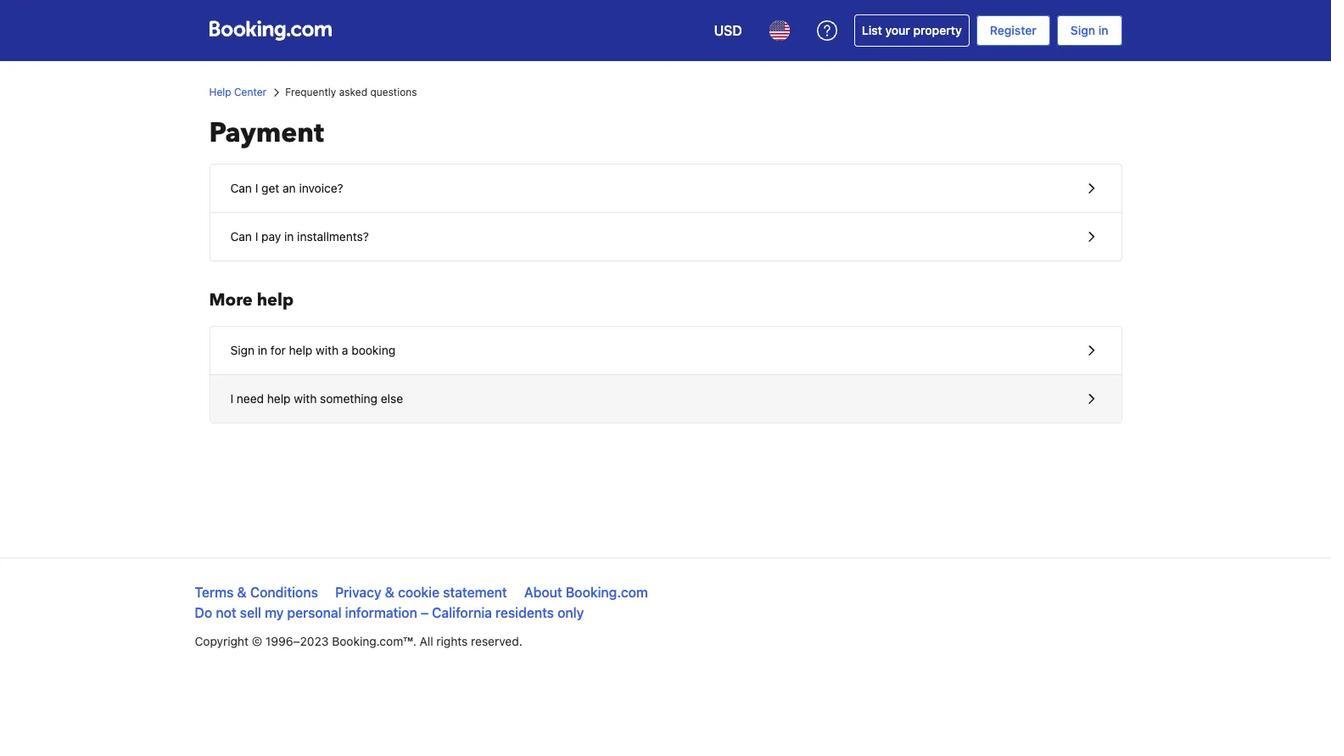 Task type: locate. For each thing, give the bounding box(es) containing it.
i left pay at left top
[[255, 229, 258, 244]]

sign in for help with a booking link
[[210, 327, 1122, 374]]

1 & from the left
[[237, 585, 247, 600]]

i left the get
[[255, 181, 258, 195]]

help right more
[[257, 289, 294, 312]]

copyright © 1996–2023 booking.com™. all rights reserved.
[[195, 634, 523, 649]]

my
[[265, 605, 284, 621]]

frequently
[[285, 86, 336, 98]]

2 vertical spatial i
[[230, 391, 234, 406]]

in inside sign in link
[[1099, 23, 1109, 37]]

1 vertical spatial help
[[289, 343, 313, 357]]

installments?
[[297, 229, 369, 244]]

i for get
[[255, 181, 258, 195]]

1 vertical spatial with
[[294, 391, 317, 406]]

list
[[862, 23, 883, 37]]

sign for sign in
[[1071, 23, 1096, 37]]

help
[[209, 86, 231, 98]]

help right need
[[267, 391, 291, 406]]

pay
[[262, 229, 281, 244]]

sign left for
[[230, 343, 255, 357]]

an
[[283, 181, 296, 195]]

privacy
[[335, 585, 382, 600]]

sign
[[1071, 23, 1096, 37], [230, 343, 255, 357]]

1 vertical spatial can
[[230, 229, 252, 244]]

can left pay at left top
[[230, 229, 252, 244]]

help center button
[[209, 85, 267, 100]]

can left the get
[[230, 181, 252, 195]]

in for sign in for help with a booking
[[258, 343, 267, 357]]

conditions
[[250, 585, 318, 600]]

&
[[237, 585, 247, 600], [385, 585, 395, 600]]

in for sign in
[[1099, 23, 1109, 37]]

with left a
[[316, 343, 339, 357]]

©
[[252, 634, 262, 649]]

i left need
[[230, 391, 234, 406]]

0 horizontal spatial in
[[258, 343, 267, 357]]

–
[[421, 605, 429, 621]]

frequently asked questions
[[285, 86, 417, 98]]

in
[[1099, 23, 1109, 37], [284, 229, 294, 244], [258, 343, 267, 357]]

can for can i pay in installments?
[[230, 229, 252, 244]]

sign inside sign in for help with a booking link
[[230, 343, 255, 357]]

invoice?
[[299, 181, 344, 195]]

can i get an invoice?
[[230, 181, 344, 195]]

1 vertical spatial sign
[[230, 343, 255, 357]]

1 can from the top
[[230, 181, 252, 195]]

1 vertical spatial i
[[255, 229, 258, 244]]

residents
[[496, 605, 554, 621]]

rights
[[437, 634, 468, 649]]

with left something
[[294, 391, 317, 406]]

1 horizontal spatial in
[[284, 229, 294, 244]]

terms & conditions link
[[195, 585, 318, 600]]

usd
[[714, 23, 743, 38]]

2 vertical spatial help
[[267, 391, 291, 406]]

help
[[257, 289, 294, 312], [289, 343, 313, 357], [267, 391, 291, 406]]

privacy & cookie statement
[[335, 585, 507, 600]]

0 vertical spatial can
[[230, 181, 252, 195]]

can
[[230, 181, 252, 195], [230, 229, 252, 244]]

0 vertical spatial i
[[255, 181, 258, 195]]

1 horizontal spatial sign
[[1071, 23, 1096, 37]]

a
[[342, 343, 348, 357]]

2 vertical spatial in
[[258, 343, 267, 357]]

0 vertical spatial in
[[1099, 23, 1109, 37]]

about
[[524, 585, 563, 600]]

2 horizontal spatial in
[[1099, 23, 1109, 37]]

sell
[[240, 605, 261, 621]]

property
[[914, 23, 962, 37]]

more
[[209, 289, 253, 312]]

about booking.com do not sell my personal information – california residents only
[[195, 585, 648, 621]]

booking.com™.
[[332, 634, 417, 649]]

i need help with something else button
[[210, 375, 1122, 423]]

1 horizontal spatial &
[[385, 585, 395, 600]]

center
[[234, 86, 267, 98]]

more help
[[209, 289, 294, 312]]

get
[[262, 181, 280, 195]]

terms & conditions
[[195, 585, 318, 600]]

2 & from the left
[[385, 585, 395, 600]]

& for terms
[[237, 585, 247, 600]]

0 vertical spatial help
[[257, 289, 294, 312]]

sign inside sign in link
[[1071, 23, 1096, 37]]

& up sell at left bottom
[[237, 585, 247, 600]]

sign right register
[[1071, 23, 1096, 37]]

can i pay in installments?
[[230, 229, 369, 244]]

0 horizontal spatial sign
[[230, 343, 255, 357]]

payment
[[209, 115, 324, 152]]

in inside can i pay in installments? button
[[284, 229, 294, 244]]

help right for
[[289, 343, 313, 357]]

in inside sign in for help with a booking link
[[258, 343, 267, 357]]

i for pay
[[255, 229, 258, 244]]

0 horizontal spatial &
[[237, 585, 247, 600]]

1 vertical spatial in
[[284, 229, 294, 244]]

2 can from the top
[[230, 229, 252, 244]]

0 vertical spatial sign
[[1071, 23, 1096, 37]]

cookie
[[398, 585, 440, 600]]

with
[[316, 343, 339, 357], [294, 391, 317, 406]]

& up do not sell my personal information – california residents only link
[[385, 585, 395, 600]]

can i pay in installments? button
[[210, 213, 1122, 261]]

i
[[255, 181, 258, 195], [255, 229, 258, 244], [230, 391, 234, 406]]



Task type: vqa. For each thing, say whether or not it's contained in the screenshot.
Security and awareness
no



Task type: describe. For each thing, give the bounding box(es) containing it.
your
[[886, 23, 911, 37]]

not
[[216, 605, 237, 621]]

personal
[[287, 605, 342, 621]]

booking.com online hotel reservations image
[[209, 20, 331, 41]]

information
[[345, 605, 418, 621]]

statement
[[443, 585, 507, 600]]

do not sell my personal information – california residents only link
[[195, 605, 584, 621]]

register link
[[977, 15, 1051, 46]]

else
[[381, 391, 403, 406]]

sign for sign in for help with a booking
[[230, 343, 255, 357]]

0 vertical spatial with
[[316, 343, 339, 357]]

asked
[[339, 86, 368, 98]]

california
[[432, 605, 492, 621]]

only
[[558, 605, 584, 621]]

sign in for help with a booking
[[230, 343, 396, 357]]

booking.com
[[566, 585, 648, 600]]

booking
[[352, 343, 396, 357]]

sign in for help with a booking button
[[210, 327, 1122, 375]]

can for can i get an invoice?
[[230, 181, 252, 195]]

for
[[271, 343, 286, 357]]

help center
[[209, 86, 267, 98]]

about booking.com link
[[524, 585, 648, 600]]

copyright
[[195, 634, 249, 649]]

sign in link
[[1058, 15, 1123, 46]]

need
[[237, 391, 264, 406]]

something
[[320, 391, 378, 406]]

reserved.
[[471, 634, 523, 649]]

list your property
[[862, 23, 962, 37]]

1996–2023
[[266, 634, 329, 649]]

all
[[420, 634, 433, 649]]

sign in
[[1071, 23, 1109, 37]]

register
[[990, 23, 1037, 37]]

& for privacy
[[385, 585, 395, 600]]

terms
[[195, 585, 234, 600]]

privacy & cookie statement link
[[335, 585, 507, 600]]

questions
[[370, 86, 417, 98]]

i need help with something else
[[230, 391, 403, 406]]

do
[[195, 605, 212, 621]]

usd button
[[704, 10, 753, 51]]

list your property link
[[855, 14, 970, 47]]

can i get an invoice? button
[[210, 165, 1122, 213]]



